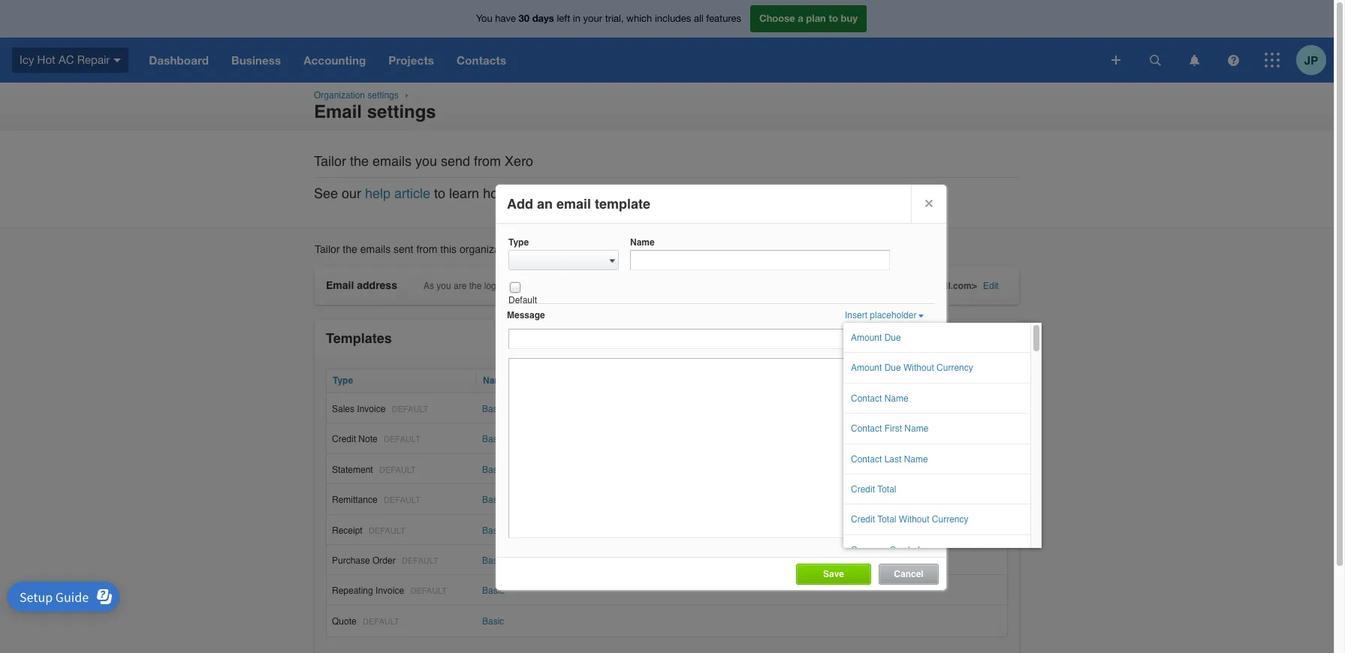 Task type: vqa. For each thing, say whether or not it's contained in the screenshot.
Message
yes



Task type: describe. For each thing, give the bounding box(es) containing it.
tailor for tailor the emails you send from xero
[[314, 153, 346, 169]]

message
[[507, 310, 545, 321]]

purchase order default
[[332, 556, 439, 567]]

receipt
[[332, 526, 363, 536]]

icy hot ac repair
[[20, 53, 110, 66]]

basic for purchase order
[[482, 556, 505, 567]]

<james.peterson1902@gmail.com>
[[827, 281, 978, 292]]

remittance default
[[332, 495, 421, 506]]

credit total link
[[844, 475, 1031, 505]]

symbol
[[891, 545, 921, 556]]

jp button
[[1297, 38, 1335, 83]]

contact for contact last name
[[851, 454, 883, 465]]

basic link for credit note
[[482, 435, 505, 445]]

you have 30 days left in your trial, which includes all features
[[476, 12, 742, 24]]

sales
[[332, 404, 355, 415]]

basic for receipt
[[482, 526, 505, 536]]

and
[[677, 185, 700, 201]]

basic for sales invoice
[[482, 404, 505, 415]]

icy
[[20, 53, 34, 66]]

2 vertical spatial emails
[[546, 281, 572, 292]]

1 vertical spatial address
[[357, 280, 398, 292]]

logged
[[485, 281, 512, 292]]

in for days
[[573, 13, 581, 24]]

contact first name link
[[844, 414, 1031, 445]]

contact last name link
[[844, 445, 1031, 475]]

the right control
[[571, 185, 590, 201]]

our
[[342, 185, 362, 201]]

default inside statement default
[[380, 466, 416, 476]]

have
[[495, 13, 516, 24]]

invoice for sales
[[357, 404, 386, 415]]

choose a plan to buy
[[760, 12, 858, 24]]

learn
[[449, 185, 480, 201]]

0 vertical spatial type
[[509, 237, 529, 248]]

email settings
[[314, 102, 436, 123]]

basic for quote
[[482, 617, 505, 627]]

as
[[424, 281, 434, 292]]

without for due
[[904, 363, 935, 374]]

default inside credit note default
[[384, 435, 421, 445]]

tailor for tailor the emails sent from this organization
[[315, 244, 340, 256]]

cancel
[[895, 570, 924, 580]]

due for amount due without currency
[[885, 363, 902, 374]]

credit for credit total
[[851, 485, 876, 495]]

template
[[595, 196, 651, 212]]

Type text field
[[509, 251, 606, 271]]

amount for amount due without currency
[[851, 363, 883, 374]]

0 vertical spatial sent
[[394, 244, 414, 256]]

see our help article to learn how to control the display name and reply address
[[314, 185, 785, 201]]

organization
[[314, 90, 365, 101]]

quote
[[332, 617, 357, 627]]

email for email settings
[[314, 102, 362, 123]]

2 horizontal spatial svg image
[[1266, 53, 1281, 68]]

emails for you
[[373, 153, 412, 169]]

emails for sent
[[360, 244, 391, 256]]

basic link for receipt
[[482, 526, 505, 536]]

credit for credit note default
[[332, 435, 356, 445]]

1 are from the left
[[454, 281, 467, 292]]

organization settings
[[314, 90, 399, 101]]

basic link for sales invoice
[[482, 404, 505, 415]]

name link
[[483, 376, 508, 386]]

basic for remittance
[[482, 495, 505, 506]]

repair
[[77, 53, 110, 66]]

see
[[314, 185, 338, 201]]

currency symbol
[[851, 545, 921, 556]]

as you are the logged in user, emails are sent using the name
[[424, 281, 674, 292]]

how
[[483, 185, 508, 201]]

repeating invoice default
[[332, 586, 447, 597]]

default inside "receipt default"
[[369, 526, 406, 536]]

credit note default
[[332, 435, 421, 445]]

contact for contact name
[[851, 394, 883, 404]]

basic link for remittance
[[482, 495, 505, 506]]

ac
[[59, 53, 74, 66]]

0 vertical spatial address
[[737, 185, 785, 201]]

repeating
[[332, 586, 373, 597]]

credit for credit total without currency
[[851, 515, 876, 526]]

days
[[533, 12, 554, 24]]

name down template
[[631, 237, 655, 248]]

contact last name
[[851, 454, 929, 465]]

jp banner
[[0, 0, 1335, 83]]

jp
[[1305, 53, 1319, 67]]

organization settings link
[[314, 90, 399, 101]]

control
[[527, 185, 568, 201]]

sales invoice default
[[332, 404, 429, 415]]

default inside sales invoice default
[[392, 405, 429, 415]]

default inside remittance default
[[384, 496, 421, 506]]

1 vertical spatial you
[[437, 281, 451, 292]]

your
[[584, 13, 603, 24]]

insert placeholder button
[[845, 310, 925, 321]]

contact first name
[[851, 424, 929, 435]]

amount for amount due
[[851, 333, 883, 343]]

edit button
[[984, 281, 999, 292]]

contact for contact first name
[[851, 424, 883, 435]]

basic link for purchase order
[[482, 556, 505, 567]]

basic for repeating invoice
[[482, 586, 505, 597]]

placeholder
[[871, 310, 917, 321]]

currency symbol link
[[844, 536, 1031, 566]]

last
[[885, 454, 902, 465]]

basic link for repeating invoice
[[482, 586, 505, 597]]

the left logged
[[469, 281, 482, 292]]

1 vertical spatial name
[[648, 281, 671, 292]]

30
[[519, 12, 530, 24]]

1 horizontal spatial to
[[512, 185, 523, 201]]

amount due without currency
[[851, 363, 974, 374]]

statement
[[332, 465, 373, 476]]

first
[[885, 424, 903, 435]]

plan
[[807, 12, 827, 24]]

reply
[[704, 185, 733, 201]]

buy
[[841, 12, 858, 24]]

settings for email settings
[[367, 102, 436, 123]]

type link
[[333, 376, 353, 386]]

to inside jp banner
[[829, 12, 839, 24]]

add an email template
[[507, 196, 651, 212]]

basic for credit note
[[482, 435, 505, 445]]

amount due without currency link
[[844, 354, 1031, 384]]



Task type: locate. For each thing, give the bounding box(es) containing it.
name
[[631, 237, 655, 248], [483, 376, 508, 386], [885, 394, 909, 404], [905, 424, 929, 435], [905, 454, 929, 465]]

a
[[798, 12, 804, 24]]

invoice
[[357, 404, 386, 415], [376, 586, 404, 597]]

templates
[[326, 331, 392, 346]]

using
[[609, 281, 631, 292]]

all
[[694, 13, 704, 24]]

credit down credit total
[[851, 515, 876, 526]]

amount due
[[851, 333, 902, 343]]

name
[[640, 185, 674, 201], [648, 281, 671, 292]]

currency
[[937, 363, 974, 374], [932, 515, 969, 526], [851, 545, 888, 556]]

3 basic link from the top
[[482, 465, 505, 476]]

includes
[[655, 13, 692, 24]]

0 horizontal spatial svg image
[[1112, 56, 1121, 65]]

left
[[557, 13, 571, 24]]

6 basic from the top
[[482, 556, 505, 567]]

navigation inside jp banner
[[138, 38, 1102, 83]]

without
[[904, 363, 935, 374], [899, 515, 930, 526]]

credit inside credit total without currency link
[[851, 515, 876, 526]]

total for credit total without currency
[[878, 515, 897, 526]]

credit total without currency link
[[844, 505, 1031, 536]]

in right left
[[573, 13, 581, 24]]

address right reply
[[737, 185, 785, 201]]

1 vertical spatial amount
[[851, 363, 883, 374]]

0 horizontal spatial type
[[333, 376, 353, 386]]

total for credit total
[[878, 485, 897, 495]]

basic link for statement
[[482, 465, 505, 476]]

to right how in the left top of the page
[[512, 185, 523, 201]]

svg image inside icy hot ac repair popup button
[[114, 58, 121, 62]]

in up default
[[514, 281, 521, 292]]

without for total
[[899, 515, 930, 526]]

0 vertical spatial from
[[474, 153, 501, 169]]

2 total from the top
[[878, 515, 897, 526]]

due
[[885, 333, 902, 343], [885, 363, 902, 374]]

1 horizontal spatial svg image
[[1228, 54, 1240, 66]]

total down the contact last name
[[878, 485, 897, 495]]

1 vertical spatial sent
[[590, 281, 607, 292]]

1 vertical spatial tailor
[[315, 244, 340, 256]]

email address
[[326, 280, 398, 292]]

emails up the email address
[[360, 244, 391, 256]]

2 horizontal spatial to
[[829, 12, 839, 24]]

contact left the first
[[851, 424, 883, 435]]

tailor
[[314, 153, 346, 169], [315, 244, 340, 256]]

4 basic link from the top
[[482, 495, 505, 506]]

7 basic link from the top
[[482, 586, 505, 597]]

email for email address
[[326, 280, 354, 292]]

without inside credit total without currency link
[[899, 515, 930, 526]]

are
[[454, 281, 467, 292], [574, 281, 587, 292]]

due down placeholder
[[885, 333, 902, 343]]

0 horizontal spatial to
[[434, 185, 446, 201]]

0 vertical spatial name
[[640, 185, 674, 201]]

emails up help article link
[[373, 153, 412, 169]]

3 contact from the top
[[851, 454, 883, 465]]

1 vertical spatial from
[[417, 244, 438, 256]]

email
[[557, 196, 591, 212]]

credit down the contact last name
[[851, 485, 876, 495]]

from left xero
[[474, 153, 501, 169]]

without inside amount due without currency 'link'
[[904, 363, 935, 374]]

invoice right sales
[[357, 404, 386, 415]]

8 basic from the top
[[482, 617, 505, 627]]

1 horizontal spatial type
[[509, 237, 529, 248]]

navigation
[[138, 38, 1102, 83]]

amount down insert
[[851, 333, 883, 343]]

email down organization on the top left
[[314, 102, 362, 123]]

1 vertical spatial currency
[[932, 515, 969, 526]]

0 horizontal spatial svg image
[[114, 58, 121, 62]]

1 vertical spatial credit
[[851, 485, 876, 495]]

1 total from the top
[[878, 485, 897, 495]]

save
[[824, 570, 845, 580]]

0 horizontal spatial sent
[[394, 244, 414, 256]]

Name text field
[[631, 251, 891, 271]]

settings up email settings
[[368, 90, 399, 101]]

tailor the emails sent from this organization
[[315, 244, 517, 256]]

svg image
[[1150, 54, 1161, 66], [1190, 54, 1200, 66], [1112, 56, 1121, 65]]

4 basic from the top
[[482, 495, 505, 506]]

article
[[395, 185, 431, 201]]

currency down credit total link
[[932, 515, 969, 526]]

1 vertical spatial emails
[[360, 244, 391, 256]]

emails right user,
[[546, 281, 572, 292]]

contact name
[[851, 394, 909, 404]]

1 horizontal spatial from
[[474, 153, 501, 169]]

help article link
[[365, 185, 431, 201]]

0 horizontal spatial address
[[357, 280, 398, 292]]

choose
[[760, 12, 796, 24]]

0 vertical spatial credit
[[332, 435, 356, 445]]

basic link
[[482, 404, 505, 415], [482, 435, 505, 445], [482, 465, 505, 476], [482, 495, 505, 506], [482, 526, 505, 536], [482, 556, 505, 567], [482, 586, 505, 597], [482, 617, 505, 627]]

remittance
[[332, 495, 378, 506]]

0 vertical spatial amount
[[851, 333, 883, 343]]

6 basic link from the top
[[482, 556, 505, 567]]

insert
[[845, 310, 868, 321]]

type up sales
[[333, 376, 353, 386]]

1 due from the top
[[885, 333, 902, 343]]

default inside purchase order default
[[402, 557, 439, 567]]

default inside repeating invoice default
[[411, 587, 447, 597]]

0 vertical spatial you
[[416, 153, 437, 169]]

note
[[359, 435, 378, 445]]

0 vertical spatial without
[[904, 363, 935, 374]]

amount down amount due
[[851, 363, 883, 374]]

1 horizontal spatial sent
[[590, 281, 607, 292]]

1 horizontal spatial are
[[574, 281, 587, 292]]

0 vertical spatial contact
[[851, 394, 883, 404]]

in inside you have 30 days left in your trial, which includes all features
[[573, 13, 581, 24]]

quote default
[[332, 617, 400, 627]]

0 horizontal spatial are
[[454, 281, 467, 292]]

you
[[476, 13, 493, 24]]

display
[[594, 185, 636, 201]]

sent left the this
[[394, 244, 414, 256]]

in
[[573, 13, 581, 24], [514, 281, 521, 292]]

basic for statement
[[482, 465, 505, 476]]

8 basic link from the top
[[482, 617, 505, 627]]

0 vertical spatial settings
[[368, 90, 399, 101]]

default
[[392, 405, 429, 415], [384, 435, 421, 445], [380, 466, 416, 476], [384, 496, 421, 506], [369, 526, 406, 536], [402, 557, 439, 567], [411, 587, 447, 597], [363, 618, 400, 627]]

tailor the emails you send from xero
[[314, 153, 534, 169]]

insert placeholder
[[845, 310, 917, 321]]

name up the first
[[885, 394, 909, 404]]

1 horizontal spatial in
[[573, 13, 581, 24]]

1 vertical spatial email
[[326, 280, 354, 292]]

1 vertical spatial in
[[514, 281, 521, 292]]

due up contact name
[[885, 363, 902, 374]]

xero
[[505, 153, 534, 169]]

emails
[[373, 153, 412, 169], [360, 244, 391, 256], [546, 281, 572, 292]]

sent left using
[[590, 281, 607, 292]]

0 horizontal spatial from
[[417, 244, 438, 256]]

1 vertical spatial invoice
[[376, 586, 404, 597]]

amount inside 'link'
[[851, 363, 883, 374]]

due inside 'link'
[[885, 363, 902, 374]]

1 contact from the top
[[851, 394, 883, 404]]

to
[[829, 12, 839, 24], [434, 185, 446, 201], [512, 185, 523, 201]]

0 horizontal spatial in
[[514, 281, 521, 292]]

basic link for quote
[[482, 617, 505, 627]]

1 amount from the top
[[851, 333, 883, 343]]

organization
[[460, 244, 517, 256]]

invoice for repeating
[[376, 586, 404, 597]]

you
[[416, 153, 437, 169], [437, 281, 451, 292]]

2 basic link from the top
[[482, 435, 505, 445]]

help
[[365, 185, 391, 201]]

default down purchase order default
[[411, 587, 447, 597]]

invoice down purchase order default
[[376, 586, 404, 597]]

3 basic from the top
[[482, 465, 505, 476]]

are down the type text field
[[574, 281, 587, 292]]

currency for amount due without currency
[[937, 363, 974, 374]]

2 horizontal spatial svg image
[[1190, 54, 1200, 66]]

currency for credit total without currency
[[932, 515, 969, 526]]

default right order
[[402, 557, 439, 567]]

0 vertical spatial invoice
[[357, 404, 386, 415]]

1 basic from the top
[[482, 404, 505, 415]]

2 due from the top
[[885, 363, 902, 374]]

are right as
[[454, 281, 467, 292]]

1 horizontal spatial svg image
[[1150, 54, 1161, 66]]

1 vertical spatial due
[[885, 363, 902, 374]]

1 basic link from the top
[[482, 404, 505, 415]]

svg image
[[1266, 53, 1281, 68], [1228, 54, 1240, 66], [114, 58, 121, 62]]

default down repeating invoice default
[[363, 618, 400, 627]]

2 are from the left
[[574, 281, 587, 292]]

0 vertical spatial currency
[[937, 363, 974, 374]]

credit left note
[[332, 435, 356, 445]]

total up the currency symbol
[[878, 515, 897, 526]]

1 vertical spatial settings
[[367, 102, 436, 123]]

currency down amount due link
[[937, 363, 974, 374]]

1 vertical spatial type
[[333, 376, 353, 386]]

the right using
[[633, 281, 646, 292]]

to left learn
[[434, 185, 446, 201]]

default inside quote default
[[363, 618, 400, 627]]

email up templates
[[326, 280, 354, 292]]

you right as
[[437, 281, 451, 292]]

in for the
[[514, 281, 521, 292]]

to left buy
[[829, 12, 839, 24]]

7 basic from the top
[[482, 586, 505, 597]]

without down amount due link
[[904, 363, 935, 374]]

user,
[[524, 281, 543, 292]]

0 vertical spatial in
[[573, 13, 581, 24]]

default
[[509, 295, 537, 306]]

default up remittance default
[[380, 466, 416, 476]]

tailor up the email address
[[315, 244, 340, 256]]

currency left symbol
[[851, 545, 888, 556]]

credit total
[[851, 485, 897, 495]]

sent
[[394, 244, 414, 256], [590, 281, 607, 292]]

email
[[314, 102, 362, 123], [326, 280, 354, 292]]

credit
[[332, 435, 356, 445], [851, 485, 876, 495], [851, 515, 876, 526]]

type down 'add'
[[509, 237, 529, 248]]

contact left last
[[851, 454, 883, 465]]

0 vertical spatial emails
[[373, 153, 412, 169]]

contact up the contact first name
[[851, 394, 883, 404]]

amount due link
[[844, 323, 1031, 354]]

2 vertical spatial credit
[[851, 515, 876, 526]]

credit inside credit total link
[[851, 485, 876, 495]]

this
[[441, 244, 457, 256]]

edit
[[984, 281, 999, 292]]

2 contact from the top
[[851, 424, 883, 435]]

cancel button
[[895, 570, 924, 580]]

1 vertical spatial contact
[[851, 424, 883, 435]]

features
[[707, 13, 742, 24]]

order
[[373, 556, 396, 567]]

default up purchase order default
[[369, 526, 406, 536]]

icy hot ac repair button
[[0, 38, 138, 83]]

0 vertical spatial tailor
[[314, 153, 346, 169]]

currency inside 'link'
[[937, 363, 974, 374]]

1 vertical spatial without
[[899, 515, 930, 526]]

the up our
[[350, 153, 369, 169]]

contact name link
[[844, 384, 1031, 414]]

credit total without currency
[[851, 515, 969, 526]]

save button
[[824, 570, 845, 580]]

total
[[878, 485, 897, 495], [878, 515, 897, 526]]

1 horizontal spatial address
[[737, 185, 785, 201]]

the up the email address
[[343, 244, 358, 256]]

name down message
[[483, 376, 508, 386]]

purchase
[[332, 556, 370, 567]]

hot
[[37, 53, 55, 66]]

Default button
[[509, 281, 522, 295]]

from
[[474, 153, 501, 169], [417, 244, 438, 256]]

address
[[737, 185, 785, 201], [357, 280, 398, 292]]

type
[[509, 237, 529, 248], [333, 376, 353, 386]]

address left as
[[357, 280, 398, 292]]

name right using
[[648, 281, 671, 292]]

you left send
[[416, 153, 437, 169]]

default down statement default
[[384, 496, 421, 506]]

settings down organization settings
[[367, 102, 436, 123]]

tailor up see
[[314, 153, 346, 169]]

from left the this
[[417, 244, 438, 256]]

an
[[537, 196, 553, 212]]

5 basic from the top
[[482, 526, 505, 536]]

name right last
[[905, 454, 929, 465]]

contact
[[851, 394, 883, 404], [851, 424, 883, 435], [851, 454, 883, 465]]

due for amount due
[[885, 333, 902, 343]]

without up symbol
[[899, 515, 930, 526]]

2 vertical spatial currency
[[851, 545, 888, 556]]

5 basic link from the top
[[482, 526, 505, 536]]

settings
[[368, 90, 399, 101], [367, 102, 436, 123]]

default up credit note default
[[392, 405, 429, 415]]

2 amount from the top
[[851, 363, 883, 374]]

default right note
[[384, 435, 421, 445]]

settings for organization settings
[[368, 90, 399, 101]]

statement default
[[332, 465, 416, 476]]

2 vertical spatial contact
[[851, 454, 883, 465]]

name left and
[[640, 185, 674, 201]]

trial,
[[605, 13, 624, 24]]

0 vertical spatial due
[[885, 333, 902, 343]]

2 basic from the top
[[482, 435, 505, 445]]

0 vertical spatial total
[[878, 485, 897, 495]]

name right the first
[[905, 424, 929, 435]]

None text field
[[509, 329, 930, 349], [509, 358, 930, 539], [509, 329, 930, 349], [509, 358, 930, 539]]

1 vertical spatial total
[[878, 515, 897, 526]]

0 vertical spatial email
[[314, 102, 362, 123]]



